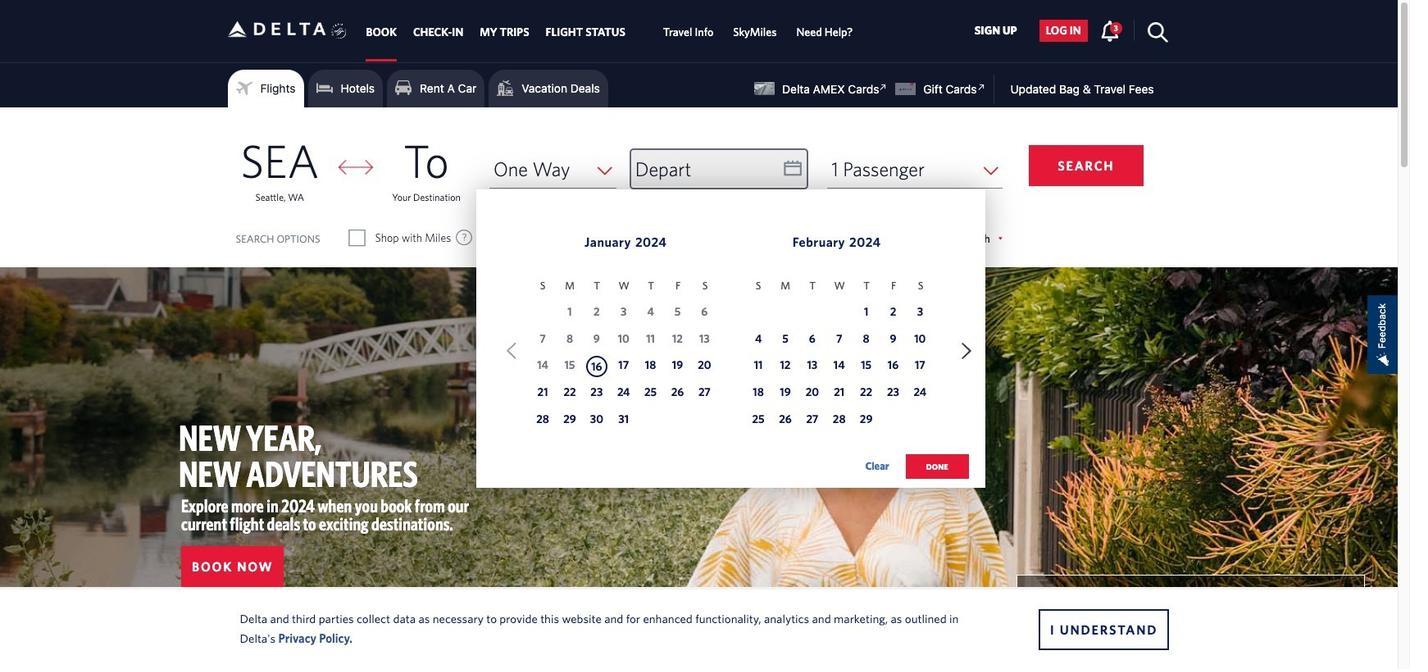 Task type: vqa. For each thing, say whether or not it's contained in the screenshot.
This Link Opens Another Site In A New Window That May Not Follow The Same Accessibility Policies As Delta Air Lines. image
yes



Task type: describe. For each thing, give the bounding box(es) containing it.
1 this link opens another site in a new window that may not follow the same accessibility policies as delta air lines. image from the left
[[876, 80, 892, 95]]

skyteam image
[[331, 6, 347, 57]]

2 this link opens another site in a new window that may not follow the same accessibility policies as delta air lines. image from the left
[[974, 80, 989, 95]]

delta air lines image
[[228, 4, 326, 55]]



Task type: locate. For each thing, give the bounding box(es) containing it.
None text field
[[631, 150, 806, 189]]

None checkbox
[[643, 230, 658, 246]]

tab list
[[358, 0, 863, 62]]

this link opens another site in a new window that may not follow the same accessibility policies as delta air lines. image
[[876, 80, 892, 95], [974, 80, 989, 95]]

None checkbox
[[350, 230, 365, 246]]

tab panel
[[0, 107, 1398, 496]]

1 horizontal spatial this link opens another site in a new window that may not follow the same accessibility policies as delta air lines. image
[[974, 80, 989, 95]]

0 horizontal spatial this link opens another site in a new window that may not follow the same accessibility policies as delta air lines. image
[[876, 80, 892, 95]]

None field
[[490, 150, 616, 189], [828, 150, 1003, 189], [490, 150, 616, 189], [828, 150, 1003, 189]]

calendar expanded, use arrow keys to select date application
[[476, 189, 986, 496]]



